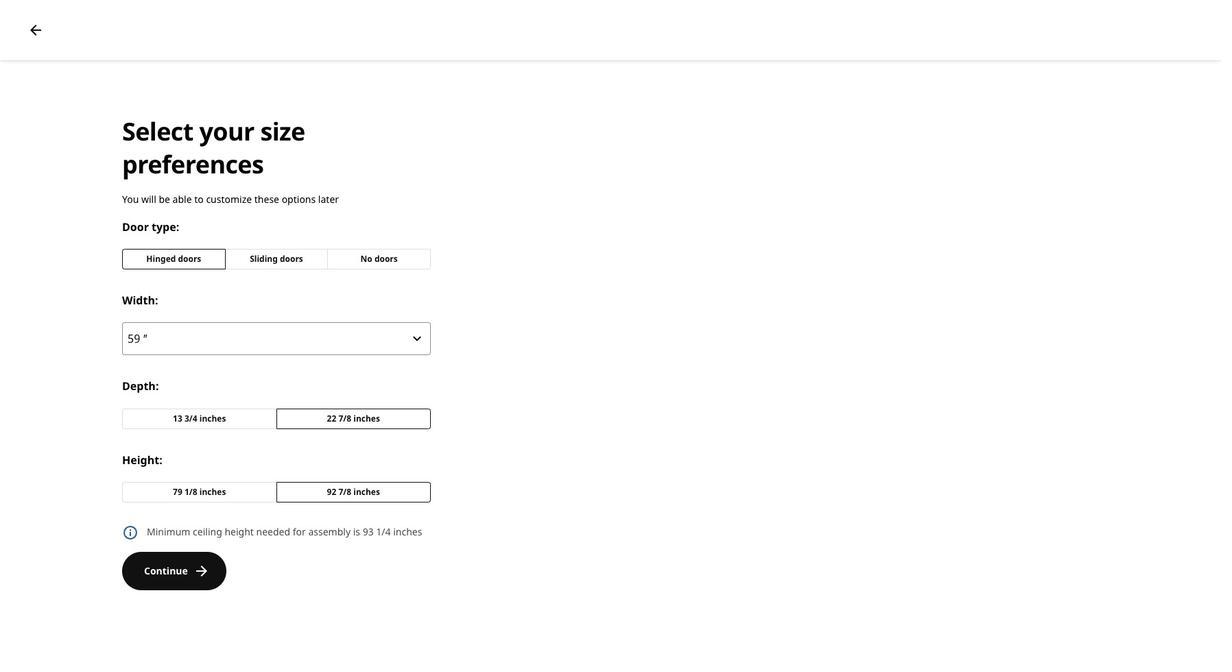 Task type: locate. For each thing, give the bounding box(es) containing it.
1 horizontal spatial doors
[[280, 253, 303, 265]]

doors right 'sliding'
[[280, 253, 303, 265]]

inches for 92 7/8 inches
[[354, 486, 380, 498]]

0 horizontal spatial doors
[[178, 253, 201, 265]]

13 3/4 inches
[[173, 413, 226, 424]]

inches for 79 1/8 inches
[[199, 486, 226, 498]]

doors inside "button"
[[280, 253, 303, 265]]

no doors button
[[328, 249, 431, 270]]

door type element
[[122, 249, 431, 270]]

inches right 3/4
[[199, 413, 226, 424]]

sliding doors button
[[225, 249, 328, 270]]

for
[[293, 525, 306, 538]]

inches right 1/4
[[393, 525, 422, 538]]

inches
[[199, 413, 226, 424], [354, 413, 380, 424], [199, 486, 226, 498], [354, 486, 380, 498], [393, 525, 422, 538]]

sliding
[[250, 253, 278, 265]]

0 vertical spatial 7/8
[[339, 413, 351, 424]]

inches for 13 3/4 inches
[[199, 413, 226, 424]]

7/8 right 92 on the left bottom
[[339, 486, 351, 498]]

7/8 right 22
[[339, 413, 351, 424]]

doors right the no
[[375, 253, 398, 265]]

2 horizontal spatial doors
[[375, 253, 398, 265]]

7/8
[[339, 413, 351, 424], [339, 486, 351, 498]]

continue button
[[122, 552, 226, 591]]

inches right 1/8
[[199, 486, 226, 498]]

doors right the hinged
[[178, 253, 201, 265]]

doors for no doors
[[375, 253, 398, 265]]

is
[[353, 525, 360, 538]]

1 7/8 from the top
[[339, 413, 351, 424]]

2 doors from the left
[[280, 253, 303, 265]]

7/8 inside height element
[[339, 486, 351, 498]]

doors for hinged doors
[[178, 253, 201, 265]]

hinged
[[146, 253, 176, 265]]

22 7/8 inches
[[327, 413, 380, 424]]

1 doors from the left
[[178, 253, 201, 265]]

7/8 inside depth element
[[339, 413, 351, 424]]

92
[[327, 486, 336, 498]]

inches right 22
[[354, 413, 380, 424]]

doors
[[178, 253, 201, 265], [280, 253, 303, 265], [375, 253, 398, 265]]

inches right 92 on the left bottom
[[354, 486, 380, 498]]

1/4
[[376, 525, 391, 538]]

2 7/8 from the top
[[339, 486, 351, 498]]

3 doors from the left
[[375, 253, 398, 265]]

depth element
[[122, 409, 431, 429]]

continue
[[144, 565, 188, 578]]

1 vertical spatial 7/8
[[339, 486, 351, 498]]



Task type: vqa. For each thing, say whether or not it's contained in the screenshot.
together at the top right of page
no



Task type: describe. For each thing, give the bounding box(es) containing it.
3/4
[[185, 413, 197, 424]]

inches for 22 7/8 inches
[[354, 413, 380, 424]]

93
[[363, 525, 374, 538]]

height element
[[122, 482, 431, 503]]

hinged doors button
[[122, 249, 226, 270]]

ceiling
[[193, 525, 222, 538]]

assembly
[[308, 525, 351, 538]]

7/8 for 92 7/8
[[339, 486, 351, 498]]

sliding doors
[[250, 253, 303, 265]]

height
[[225, 525, 254, 538]]

no doors
[[361, 253, 398, 265]]

1/8
[[185, 486, 197, 498]]

92 7/8 inches
[[327, 486, 380, 498]]

no
[[361, 253, 372, 265]]

doors for sliding doors
[[280, 253, 303, 265]]

minimum ceiling height needed for assembly is 93 1/4 inches
[[147, 525, 422, 538]]

needed
[[256, 525, 290, 538]]

hinged doors
[[146, 253, 201, 265]]

minimum
[[147, 525, 190, 538]]

7/8 for 22 7/8
[[339, 413, 351, 424]]

22
[[327, 413, 336, 424]]

79
[[173, 486, 182, 498]]

13
[[173, 413, 182, 424]]

79 1/8 inches
[[173, 486, 226, 498]]



